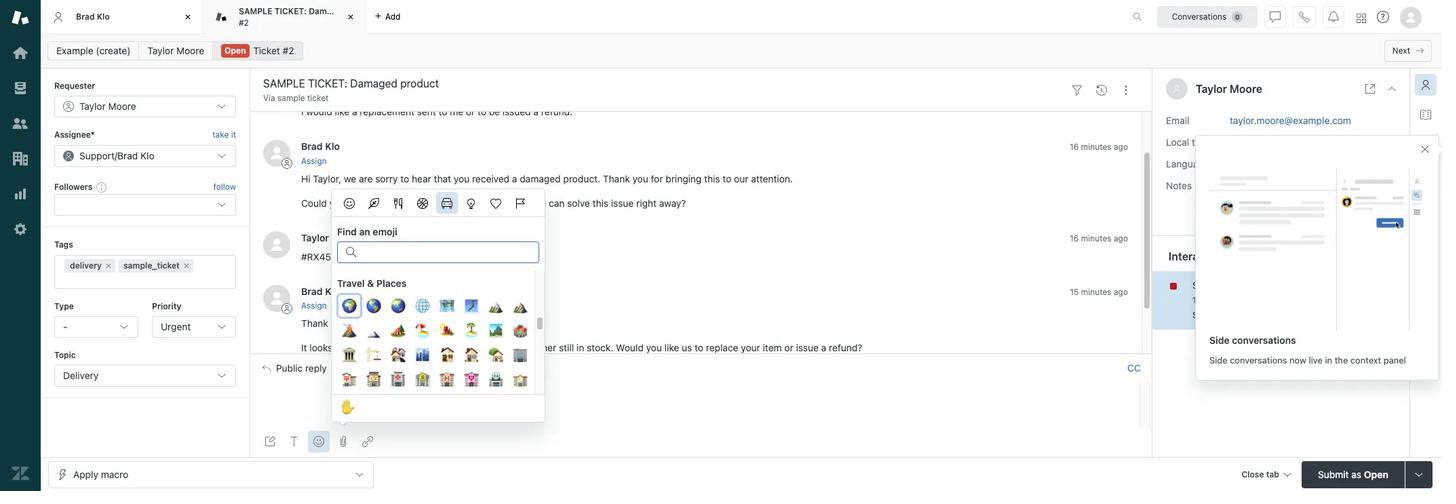 Task type: vqa. For each thing, say whether or not it's contained in the screenshot.
Conversations
yes



Task type: describe. For each thing, give the bounding box(es) containing it.
✋ button
[[337, 396, 359, 421]]

tab containing sample ticket: damaged product
[[204, 0, 380, 34]]

0 vertical spatial or
[[466, 106, 475, 118]]

brad klo assign for hi
[[301, 141, 340, 166]]

- inside conversationlabel log
[[486, 342, 491, 353]]

you up "right"
[[633, 173, 648, 184]]

1 vertical spatial or
[[785, 342, 794, 353]]

away?
[[659, 197, 686, 209]]

organizations image
[[12, 150, 29, 168]]

🏛️
[[342, 345, 357, 365]]

ticket
[[307, 93, 329, 103]]

2 horizontal spatial i
[[536, 82, 539, 93]]

ticket: for sample ticket: damaged product 16 minutes ago status
[[1233, 279, 1268, 291]]

🏘️
[[391, 345, 406, 365]]

Add user notes text field
[[1230, 179, 1394, 225]]

2 avatar image from the top
[[263, 231, 290, 258]]

1 horizontal spatial for
[[651, 173, 663, 184]]

side for side conversations now live in the context panel
[[1210, 355, 1228, 365]]

minutes for #rx4583
[[1081, 233, 1112, 243]]

interactions
[[1169, 250, 1230, 262]]

klo for thank
[[325, 285, 340, 297]]

1 horizontal spatial open
[[1364, 468, 1389, 480]]

🌋️
[[342, 321, 357, 341]]

assign for hi
[[301, 156, 327, 166]]

🏢️
[[513, 345, 528, 365]]

sample for sample ticket: damaged product 16 minutes ago status
[[1193, 279, 1230, 291]]

hi there, i received my armchair today in the mail and i noticed that the material has a tear in it.
[[301, 82, 715, 93]]

hi taylor, we are sorry to hear that you received a damaged product. thank you for bringing this to our attention.
[[301, 173, 793, 184]]

🗻️
[[366, 321, 381, 341]]

1 item from the left
[[407, 342, 426, 353]]

brad inside tab
[[76, 11, 95, 22]]

zendesk image
[[12, 465, 29, 482]]

0 horizontal spatial that
[[434, 173, 451, 184]]

urgent
[[161, 321, 191, 332]]

right
[[636, 197, 657, 209]]

eames
[[429, 342, 458, 353]]

assign for thank
[[301, 301, 327, 311]]

you right could
[[329, 197, 345, 209]]

provide
[[348, 197, 381, 209]]

are
[[359, 173, 373, 184]]

follow
[[213, 182, 236, 192]]

0 horizontal spatial i
[[301, 106, 304, 118]]

taylor moore link inside secondary element
[[139, 41, 213, 60]]

cc
[[1128, 362, 1141, 374]]

brad for thank
[[301, 285, 323, 297]]

get started image
[[12, 44, 29, 62]]

it looks like we have the item eames chair - brown leather still in stock. would you like us to replace your item or issue a refund?
[[301, 342, 863, 353]]

🏡️
[[489, 345, 503, 365]]

1 horizontal spatial issue
[[796, 342, 819, 353]]

hi for hi there, i received my armchair today in the mail and i noticed that the material has a tear in it.
[[301, 82, 310, 93]]

🏩️
[[464, 370, 479, 389]]

taylor moore inside taylor moore link
[[148, 45, 204, 56]]

close image inside brad klo tab
[[181, 10, 195, 24]]

🏟️ 🏛️
[[342, 321, 528, 365]]

a left "refund?"
[[821, 342, 827, 353]]

customer context image
[[1421, 79, 1432, 90]]

add link (cmd k) image
[[362, 436, 373, 447]]

status
[[1193, 310, 1219, 320]]

klo inside brad klo tab
[[97, 11, 110, 22]]

Public reply composer text field
[[256, 383, 1136, 411]]

an
[[359, 226, 370, 237]]

- inside popup button
[[63, 321, 67, 332]]

order
[[439, 197, 462, 209]]

2 vertical spatial we
[[352, 342, 365, 353]]

moore inside taylor moore link
[[176, 45, 204, 56]]

Find an emoji field
[[362, 242, 531, 260]]

now
[[1290, 355, 1307, 365]]

taylor.moore@example.com
[[1230, 114, 1351, 126]]

sample for sample ticket: damaged product #2
[[239, 6, 272, 16]]

refund.
[[541, 106, 573, 118]]

avatar image for hi taylor, we are sorry to hear that you received a damaged product. thank you for bringing this to our attention.
[[263, 140, 290, 167]]

🏤️
[[366, 370, 381, 389]]

🏖️
[[415, 321, 430, 341]]

🏞️
[[489, 321, 503, 341]]

🏙️
[[415, 345, 430, 365]]

in right still
[[577, 342, 584, 353]]

1 horizontal spatial i
[[341, 82, 344, 93]]

(create)
[[96, 45, 131, 56]]

ago for hi taylor, we are sorry to hear that you received a damaged product. thank you for bringing this to our attention.
[[1114, 142, 1128, 152]]

🏣️
[[342, 370, 357, 389]]

🏫️
[[513, 370, 528, 389]]

0 horizontal spatial us
[[383, 197, 394, 209]]

events image
[[1096, 85, 1107, 95]]

customers image
[[12, 115, 29, 132]]

stock.
[[587, 342, 614, 353]]

🌍️
[[342, 296, 357, 316]]

that.
[[364, 317, 384, 329]]

sample ticket: damaged product #2
[[239, 6, 380, 27]]

edit user image
[[451, 364, 461, 373]]

conversations for side conversations
[[1232, 334, 1296, 346]]

our
[[734, 173, 749, 184]]

🌏️
[[391, 296, 406, 316]]

in right today
[[470, 82, 478, 93]]

brad klo tab
[[41, 0, 204, 34]]

minutes inside sample ticket: damaged product 16 minutes ago status
[[1204, 295, 1234, 305]]

🏦️
[[415, 370, 430, 389]]

with
[[396, 197, 414, 209]]

1 vertical spatial we
[[534, 197, 546, 209]]

2 item from the left
[[763, 342, 782, 353]]

open inside open link
[[225, 45, 246, 56]]

the left material
[[596, 82, 611, 93]]

1 vertical spatial 16 minutes ago text field
[[1193, 295, 1251, 305]]

could you provide us with your order number so that we can solve this issue right away?
[[301, 197, 686, 209]]

places
[[377, 277, 407, 289]]

urgent button
[[152, 316, 236, 338]]

16 for #rx4583
[[1070, 233, 1079, 243]]

priority
[[152, 301, 181, 311]]

taylor inside conversationlabel log
[[301, 232, 329, 243]]

knowledge image
[[1421, 109, 1432, 120]]

taylor,
[[313, 173, 341, 184]]

live
[[1309, 355, 1323, 365]]

via
[[263, 93, 275, 103]]

like for a
[[335, 106, 350, 118]]

like for we
[[335, 342, 350, 353]]

next button
[[1385, 40, 1432, 62]]

replace
[[706, 342, 739, 353]]

1 vertical spatial your
[[741, 342, 760, 353]]

submit
[[1318, 468, 1349, 480]]

product for sample ticket: damaged product #2
[[349, 6, 380, 16]]

noticed
[[541, 82, 574, 93]]

via sample ticket
[[263, 93, 329, 103]]

taylor.moore@example.com image
[[380, 363, 391, 374]]

🗺️
[[440, 296, 455, 316]]

it
[[301, 342, 307, 353]]

15 minutes ago text field
[[1070, 287, 1128, 297]]

example (create)
[[56, 45, 131, 56]]

brad klo link for hi
[[301, 141, 340, 152]]

minutes for thank you for that.
[[1081, 287, 1112, 297]]

my
[[386, 82, 399, 93]]

close image
[[344, 10, 358, 24]]

submit as open
[[1318, 468, 1389, 480]]

🏝️
[[464, 321, 479, 341]]

take it button
[[213, 128, 236, 142]]

views image
[[12, 79, 29, 97]]

1 vertical spatial received
[[472, 173, 510, 184]]

ago for thank you for that.
[[1114, 287, 1128, 297]]

0 vertical spatial we
[[344, 173, 356, 184]]

🌎️
[[366, 296, 381, 316]]

the left mail
[[480, 82, 494, 93]]

example
[[56, 45, 93, 56]]

find an emoji
[[337, 226, 397, 237]]

sent
[[417, 106, 436, 118]]

brad for hi
[[301, 141, 323, 152]]

avatar image for thank you for that.
[[263, 285, 290, 312]]

🏕️
[[391, 321, 406, 341]]

assign button for thank
[[301, 300, 327, 312]]

product.
[[563, 173, 600, 184]]

it
[[231, 130, 236, 140]]

a right has
[[669, 82, 674, 93]]

take
[[213, 130, 229, 140]]

bringing
[[666, 173, 702, 184]]

to left be on the top left of page
[[478, 106, 486, 118]]

mail
[[497, 82, 515, 93]]



Task type: locate. For each thing, give the bounding box(es) containing it.
we left 🏗️
[[352, 342, 365, 353]]

0 vertical spatial product
[[349, 6, 380, 16]]

0 horizontal spatial your
[[417, 197, 436, 209]]

we left are
[[344, 173, 356, 184]]

number
[[465, 197, 499, 209]]

1 horizontal spatial received
[[472, 173, 510, 184]]

15
[[1070, 287, 1079, 297]]

zendesk products image
[[1357, 13, 1366, 23]]

1 horizontal spatial this
[[704, 173, 720, 184]]

format text image
[[289, 436, 300, 447]]

0 vertical spatial close image
[[181, 10, 195, 24]]

sample inside sample ticket: damaged product 16 minutes ago status
[[1193, 279, 1230, 291]]

in right live
[[1325, 355, 1333, 365]]

1 vertical spatial ticket:
[[1233, 279, 1268, 291]]

sample up status
[[1193, 279, 1230, 291]]

1 horizontal spatial close image
[[1387, 83, 1398, 94]]

1 horizontal spatial us
[[682, 342, 692, 353]]

1 vertical spatial hi
[[301, 173, 310, 184]]

1 horizontal spatial your
[[741, 342, 760, 353]]

conversations
[[1172, 11, 1227, 21]]

2 side from the top
[[1210, 355, 1228, 365]]

2 assign button from the top
[[301, 300, 327, 312]]

brad down #rx4583
[[301, 285, 323, 297]]

0 vertical spatial klo
[[97, 11, 110, 22]]

1 vertical spatial assign
[[301, 301, 327, 311]]

travel & places
[[337, 277, 407, 289]]

1 brad klo assign from the top
[[301, 141, 340, 166]]

brad klo assign
[[301, 141, 340, 166], [301, 285, 340, 311]]

there,
[[313, 82, 339, 93]]

🏠️
[[464, 345, 479, 365]]

to left our
[[723, 173, 732, 184]]

1 vertical spatial 16 minutes ago
[[1070, 233, 1128, 243]]

taylor moore link up #rx4583
[[301, 232, 360, 243]]

0 vertical spatial received
[[346, 82, 384, 93]]

1 horizontal spatial thank
[[603, 173, 630, 184]]

0 vertical spatial side
[[1210, 334, 1230, 346]]

ago left local
[[1114, 142, 1128, 152]]

or right me
[[466, 106, 475, 118]]

🏨️
[[440, 370, 455, 389]]

to left replace
[[695, 342, 704, 353]]

1 vertical spatial for
[[349, 317, 361, 329]]

16 minutes ago text field up status
[[1193, 295, 1251, 305]]

2 vertical spatial avatar image
[[263, 285, 290, 312]]

open link
[[212, 41, 303, 60]]

1 horizontal spatial taylor moore link
[[301, 232, 360, 243]]

taylor moore inside conversationlabel log
[[301, 232, 360, 243]]

your
[[417, 197, 436, 209], [741, 342, 760, 353]]

0 horizontal spatial damaged
[[309, 6, 347, 16]]

0 vertical spatial that
[[577, 82, 594, 93]]

15 minutes ago
[[1070, 287, 1128, 297]]

i down via sample ticket
[[301, 106, 304, 118]]

ago
[[1114, 142, 1128, 152], [1114, 233, 1128, 243], [1114, 287, 1128, 297], [1237, 295, 1251, 305]]

0 vertical spatial -
[[63, 321, 67, 332]]

assign up taylor,
[[301, 156, 327, 166]]

0 horizontal spatial open
[[225, 45, 246, 56]]

0 vertical spatial taylor moore link
[[139, 41, 213, 60]]

thank you for that.
[[301, 317, 384, 329]]

moore inside conversationlabel log
[[331, 232, 360, 243]]

0 vertical spatial damaged
[[309, 6, 347, 16]]

product for sample ticket: damaged product 16 minutes ago status
[[1315, 279, 1349, 291]]

1 avatar image from the top
[[263, 140, 290, 167]]

2 assign from the top
[[301, 301, 327, 311]]

1 vertical spatial issue
[[796, 342, 819, 353]]

0 vertical spatial issue
[[611, 197, 634, 209]]

1 horizontal spatial item
[[763, 342, 782, 353]]

side
[[1210, 334, 1230, 346], [1210, 355, 1228, 365]]

you down the 🌍️
[[331, 317, 347, 329]]

ago up 15 minutes ago
[[1114, 233, 1128, 243]]

klo for hi
[[325, 141, 340, 152]]

0 horizontal spatial ticket:
[[275, 6, 307, 16]]

as
[[1352, 468, 1362, 480]]

assign up thank you for that.
[[301, 301, 327, 311]]

0 vertical spatial for
[[651, 173, 663, 184]]

damaged for sample ticket: damaged product #2
[[309, 6, 347, 16]]

1 vertical spatial 16
[[1070, 233, 1079, 243]]

product inside sample ticket: damaged product #2
[[349, 6, 380, 16]]

it.
[[707, 82, 715, 93]]

assign button for hi
[[301, 155, 327, 167]]

conversations for side conversations now live in the context panel
[[1230, 355, 1287, 365]]

item right replace
[[763, 342, 782, 353]]

sample up #2 on the left top of page
[[239, 6, 272, 16]]

secondary element
[[41, 37, 1442, 64]]

conversationlabel log
[[250, 51, 1152, 365]]

2 horizontal spatial that
[[577, 82, 594, 93]]

taylor up time
[[1196, 83, 1227, 95]]

0 vertical spatial conversations
[[1232, 334, 1296, 346]]

0 vertical spatial sample
[[239, 6, 272, 16]]

us left with
[[383, 197, 394, 209]]

0 vertical spatial open
[[225, 45, 246, 56]]

get help image
[[1377, 11, 1390, 23]]

16
[[1070, 142, 1079, 152], [1070, 233, 1079, 243], [1193, 295, 1202, 305]]

1 vertical spatial taylor moore link
[[301, 232, 360, 243]]

brad klo assign left the 🌍️
[[301, 285, 340, 311]]

issue left "refund?"
[[796, 342, 819, 353]]

armchair
[[402, 82, 440, 93]]

1 vertical spatial thank
[[301, 317, 328, 329]]

klo
[[97, 11, 110, 22], [325, 141, 340, 152], [325, 285, 340, 297]]

minutes down the events image
[[1081, 142, 1112, 152]]

🏟️
[[513, 321, 528, 341]]

0 horizontal spatial this
[[593, 197, 609, 209]]

thank right product.
[[603, 173, 630, 184]]

can
[[549, 197, 565, 209]]

us left replace
[[682, 342, 692, 353]]

and
[[517, 82, 534, 93]]

side for side conversations
[[1210, 334, 1230, 346]]

0 vertical spatial avatar image
[[263, 140, 290, 167]]

1 vertical spatial -
[[486, 342, 491, 353]]

still
[[559, 342, 574, 353]]

#rx4583
[[301, 251, 343, 262]]

0 vertical spatial assign button
[[301, 155, 327, 167]]

16 minutes ago down the events image
[[1070, 142, 1128, 152]]

16 minutes ago text field
[[1070, 233, 1128, 243]]

sorry
[[375, 173, 398, 184]]

side down status
[[1210, 334, 1230, 346]]

1 vertical spatial brad klo link
[[301, 285, 340, 297]]

1 vertical spatial us
[[682, 342, 692, 353]]

0 vertical spatial thank
[[603, 173, 630, 184]]

that right hear
[[434, 173, 451, 184]]

close image left #2 on the left top of page
[[181, 10, 195, 24]]

1 horizontal spatial -
[[486, 342, 491, 353]]

1 horizontal spatial that
[[514, 197, 531, 209]]

brad klo link
[[301, 141, 340, 152], [301, 285, 340, 297]]

0 horizontal spatial 16 minutes ago text field
[[1070, 142, 1128, 152]]

&
[[367, 277, 374, 289]]

0 horizontal spatial product
[[349, 6, 380, 16]]

have
[[367, 342, 388, 353]]

draft mode image
[[265, 436, 275, 447]]

damaged inside sample ticket: damaged product 16 minutes ago status
[[1270, 279, 1312, 291]]

minutes
[[1081, 142, 1112, 152], [1081, 233, 1112, 243], [1081, 287, 1112, 297], [1204, 295, 1234, 305]]

main element
[[0, 0, 41, 491]]

🏥️
[[391, 370, 406, 389]]

2 brad klo link from the top
[[301, 285, 340, 297]]

i right and
[[536, 82, 539, 93]]

issue
[[611, 197, 634, 209], [796, 342, 819, 353]]

1 vertical spatial open
[[1364, 468, 1389, 480]]

brown
[[493, 342, 521, 353]]

16 minutes ago text field inside conversationlabel log
[[1070, 142, 1128, 152]]

sample
[[239, 6, 272, 16], [1193, 279, 1230, 291]]

1 vertical spatial damaged
[[1270, 279, 1312, 291]]

chair
[[461, 342, 484, 353]]

product inside sample ticket: damaged product 16 minutes ago status
[[1315, 279, 1349, 291]]

a right issued
[[534, 106, 539, 118]]

this right bringing
[[704, 173, 720, 184]]

1 horizontal spatial 16 minutes ago text field
[[1193, 295, 1251, 305]]

1 vertical spatial product
[[1315, 279, 1349, 291]]

ticket: inside sample ticket: damaged product 16 minutes ago status
[[1233, 279, 1268, 291]]

sample inside sample ticket: damaged product #2
[[239, 6, 272, 16]]

0 vertical spatial 16
[[1070, 142, 1079, 152]]

1 vertical spatial brad klo assign
[[301, 285, 340, 311]]

take it
[[213, 130, 236, 140]]

so
[[501, 197, 511, 209]]

Subject field
[[261, 75, 1062, 92]]

brad klo link left the 🌍️
[[301, 285, 340, 297]]

1 16 minutes ago from the top
[[1070, 142, 1128, 152]]

this
[[704, 173, 720, 184], [593, 197, 609, 209]]

thank up looks
[[301, 317, 328, 329]]

0 horizontal spatial -
[[63, 321, 67, 332]]

hi for hi taylor, we are sorry to hear that you received a damaged product. thank you for bringing this to our attention.
[[301, 173, 310, 184]]

2 vertical spatial 16
[[1193, 295, 1202, 305]]

klo up example (create)
[[97, 11, 110, 22]]

has
[[651, 82, 666, 93]]

0 vertical spatial brad klo link
[[301, 141, 340, 152]]

i right there,
[[341, 82, 344, 93]]

brad klo assign for thank
[[301, 285, 340, 311]]

hear
[[412, 173, 431, 184]]

0 vertical spatial hi
[[301, 82, 310, 93]]

you
[[454, 173, 470, 184], [633, 173, 648, 184], [329, 197, 345, 209], [331, 317, 347, 329], [646, 342, 662, 353]]

for up "right"
[[651, 173, 663, 184]]

add attachment image
[[338, 436, 349, 447]]

ago up side conversations on the bottom right of the page
[[1237, 295, 1251, 305]]

refund?
[[829, 342, 863, 353]]

i would like a replacement sent to me or to be issued a refund.
[[301, 106, 573, 118]]

assign button
[[301, 155, 327, 167], [301, 300, 327, 312]]

example (create) button
[[47, 41, 139, 60]]

hi left taylor,
[[301, 173, 310, 184]]

assign button up taylor,
[[301, 155, 327, 167]]

material
[[613, 82, 648, 93]]

1 horizontal spatial or
[[785, 342, 794, 353]]

this right solve
[[593, 197, 609, 209]]

follow button
[[213, 181, 236, 193]]

✋
[[341, 398, 356, 417]]

panel
[[1384, 355, 1406, 365]]

0 vertical spatial brad klo assign
[[301, 141, 340, 166]]

0 vertical spatial 16 minutes ago text field
[[1070, 142, 1128, 152]]

assign button up thank you for that.
[[301, 300, 327, 312]]

1 vertical spatial side
[[1210, 355, 1228, 365]]

or left "refund?"
[[785, 342, 794, 353]]

🏪️
[[489, 370, 503, 389]]

16 for hi taylor, we are sorry to hear that you received a damaged product. thank you for bringing this to our attention.
[[1070, 142, 1079, 152]]

1 assign button from the top
[[301, 155, 327, 167]]

16 minutes ago text field
[[1070, 142, 1128, 152], [1193, 295, 1251, 305]]

brad klo
[[76, 11, 110, 22]]

admin image
[[12, 221, 29, 238]]

2 16 minutes ago from the top
[[1070, 233, 1128, 243]]

minutes right 15
[[1081, 287, 1112, 297]]

ago inside sample ticket: damaged product 16 minutes ago status
[[1237, 295, 1251, 305]]

side down side conversations on the bottom right of the page
[[1210, 355, 1228, 365]]

0 horizontal spatial or
[[466, 106, 475, 118]]

the left context
[[1335, 355, 1348, 365]]

0 horizontal spatial issue
[[611, 197, 634, 209]]

find
[[337, 226, 357, 237]]

brad klo assign up taylor,
[[301, 141, 340, 166]]

0 vertical spatial us
[[383, 197, 394, 209]]

insert emojis image
[[313, 436, 324, 447]]

tabs tab list
[[41, 0, 1119, 34]]

issue left "right"
[[611, 197, 634, 209]]

taylor right taylor.moore@example.com icon
[[394, 363, 418, 373]]

ticket: for sample ticket: damaged product #2
[[275, 6, 307, 16]]

be
[[489, 106, 500, 118]]

3 avatar image from the top
[[263, 285, 290, 312]]

ticket: inside sample ticket: damaged product #2
[[275, 6, 307, 16]]

leather
[[523, 342, 556, 353]]

1 vertical spatial klo
[[325, 141, 340, 152]]

a left replacement
[[352, 106, 357, 118]]

🏜️
[[440, 321, 455, 341]]

we left can
[[534, 197, 546, 209]]

0 vertical spatial 16 minutes ago
[[1070, 142, 1128, 152]]

open down #2 on the left top of page
[[225, 45, 246, 56]]

taylor moore
[[148, 45, 204, 56], [1196, 83, 1263, 95], [301, 232, 360, 243], [394, 363, 446, 373]]

16 inside sample ticket: damaged product 16 minutes ago status
[[1193, 295, 1202, 305]]

you right would
[[646, 342, 662, 353]]

16 minutes ago text field down the events image
[[1070, 142, 1128, 152]]

0 horizontal spatial received
[[346, 82, 384, 93]]

a left the damaged
[[512, 173, 517, 184]]

open right as
[[1364, 468, 1389, 480]]

close image
[[181, 10, 195, 24], [1387, 83, 1398, 94]]

tab
[[204, 0, 380, 34]]

replacement
[[360, 106, 414, 118]]

user image
[[1173, 85, 1181, 93], [1174, 86, 1180, 93]]

looks
[[310, 342, 333, 353]]

⛰️ 🌋️
[[342, 296, 528, 341]]

ticket: up open link
[[275, 6, 307, 16]]

1 vertical spatial this
[[593, 197, 609, 209]]

1 brad klo link from the top
[[301, 141, 340, 152]]

16 minutes ago
[[1070, 142, 1128, 152], [1070, 233, 1128, 243]]

conversations button
[[1157, 6, 1258, 27]]

damaged for sample ticket: damaged product 16 minutes ago status
[[1270, 279, 1312, 291]]

-
[[63, 321, 67, 332], [486, 342, 491, 353]]

reporting image
[[12, 185, 29, 203]]

side conversations now live in the context panel
[[1210, 355, 1406, 365]]

0 horizontal spatial for
[[349, 317, 361, 329]]

2 vertical spatial that
[[514, 197, 531, 209]]

avatar image
[[263, 140, 290, 167], [263, 231, 290, 258], [263, 285, 290, 312]]

16 minutes ago up 15 minutes ago
[[1070, 233, 1128, 243]]

emoji
[[373, 226, 397, 237]]

that right so
[[514, 197, 531, 209]]

that right noticed
[[577, 82, 594, 93]]

language
[[1166, 158, 1209, 169]]

email
[[1166, 114, 1190, 126]]

minutes up 15 minutes ago
[[1081, 233, 1112, 243]]

for down the 🌍️
[[349, 317, 361, 329]]

1 assign from the top
[[301, 156, 327, 166]]

1 hi from the top
[[301, 82, 310, 93]]

context
[[1351, 355, 1382, 365]]

brad
[[76, 11, 95, 22], [301, 141, 323, 152], [301, 285, 323, 297]]

1 vertical spatial avatar image
[[263, 231, 290, 258]]

close image right view more details image
[[1387, 83, 1398, 94]]

klo up taylor,
[[325, 141, 340, 152]]

taylor up #rx4583
[[301, 232, 329, 243]]

taylor right (create)
[[148, 45, 174, 56]]

2 hi from the top
[[301, 173, 310, 184]]

conversations up now
[[1232, 334, 1296, 346]]

item down 🏖️ on the left bottom of page
[[407, 342, 426, 353]]

your right replace
[[741, 342, 760, 353]]

2 vertical spatial klo
[[325, 285, 340, 297]]

notes
[[1166, 179, 1192, 191]]

brad klo link up taylor,
[[301, 141, 340, 152]]

1 side from the top
[[1210, 334, 1230, 346]]

1 horizontal spatial ticket:
[[1233, 279, 1268, 291]]

0 vertical spatial ticket:
[[275, 6, 307, 16]]

view more details image
[[1365, 83, 1376, 94]]

1 vertical spatial conversations
[[1230, 355, 1287, 365]]

0 vertical spatial assign
[[301, 156, 327, 166]]

your right with
[[417, 197, 436, 209]]

received up could you provide us with your order number so that we can solve this issue right away?
[[472, 173, 510, 184]]

brad klo link for thank
[[301, 285, 340, 297]]

brad up example (create)
[[76, 11, 95, 22]]

to left me
[[439, 106, 447, 118]]

brad down would
[[301, 141, 323, 152]]

#2
[[239, 17, 249, 27]]

us
[[383, 197, 394, 209], [682, 342, 692, 353]]

conversations down side conversations on the bottom right of the page
[[1230, 355, 1287, 365]]

ago for #rx4583
[[1114, 233, 1128, 243]]

damaged inside sample ticket: damaged product #2
[[309, 6, 347, 16]]

0 horizontal spatial item
[[407, 342, 426, 353]]

- right chair
[[486, 342, 491, 353]]

moore
[[176, 45, 204, 56], [1230, 83, 1263, 95], [331, 232, 360, 243], [421, 363, 446, 373]]

you up order
[[454, 173, 470, 184]]

item
[[407, 342, 426, 353], [763, 342, 782, 353]]

1 vertical spatial brad
[[301, 141, 323, 152]]

- down type
[[63, 321, 67, 332]]

minutes up status
[[1204, 295, 1234, 305]]

0 horizontal spatial thank
[[301, 317, 328, 329]]

zendesk support image
[[12, 9, 29, 26]]

1 horizontal spatial sample
[[1193, 279, 1230, 291]]

🌐️
[[415, 296, 430, 316]]

hi left there,
[[301, 82, 310, 93]]

in left it.
[[696, 82, 704, 93]]

klo left the 🌍️
[[325, 285, 340, 297]]

to left hear
[[401, 173, 409, 184]]

received left my at left top
[[346, 82, 384, 93]]

0 vertical spatial brad
[[76, 11, 95, 22]]

2 vertical spatial brad
[[301, 285, 323, 297]]

side conversations
[[1210, 334, 1296, 346]]

hi
[[301, 82, 310, 93], [301, 173, 310, 184]]

2 brad klo assign from the top
[[301, 285, 340, 311]]

ago right 15
[[1114, 287, 1128, 297]]

16 minutes ago for #rx4583
[[1070, 233, 1128, 243]]

the down 🏕️
[[391, 342, 405, 353]]

1 vertical spatial assign button
[[301, 300, 327, 312]]

type
[[54, 301, 74, 311]]

1 vertical spatial close image
[[1387, 83, 1398, 94]]

ticket: up side conversations on the bottom right of the page
[[1233, 279, 1268, 291]]

0 horizontal spatial close image
[[181, 10, 195, 24]]

16 minutes ago for hi taylor, we are sorry to hear that you received a damaged product. thank you for bringing this to our attention.
[[1070, 142, 1128, 152]]

taylor moore link right (create)
[[139, 41, 213, 60]]

taylor inside secondary element
[[148, 45, 174, 56]]

minutes for hi taylor, we are sorry to hear that you received a damaged product. thank you for bringing this to our attention.
[[1081, 142, 1112, 152]]

tear
[[677, 82, 694, 93]]



